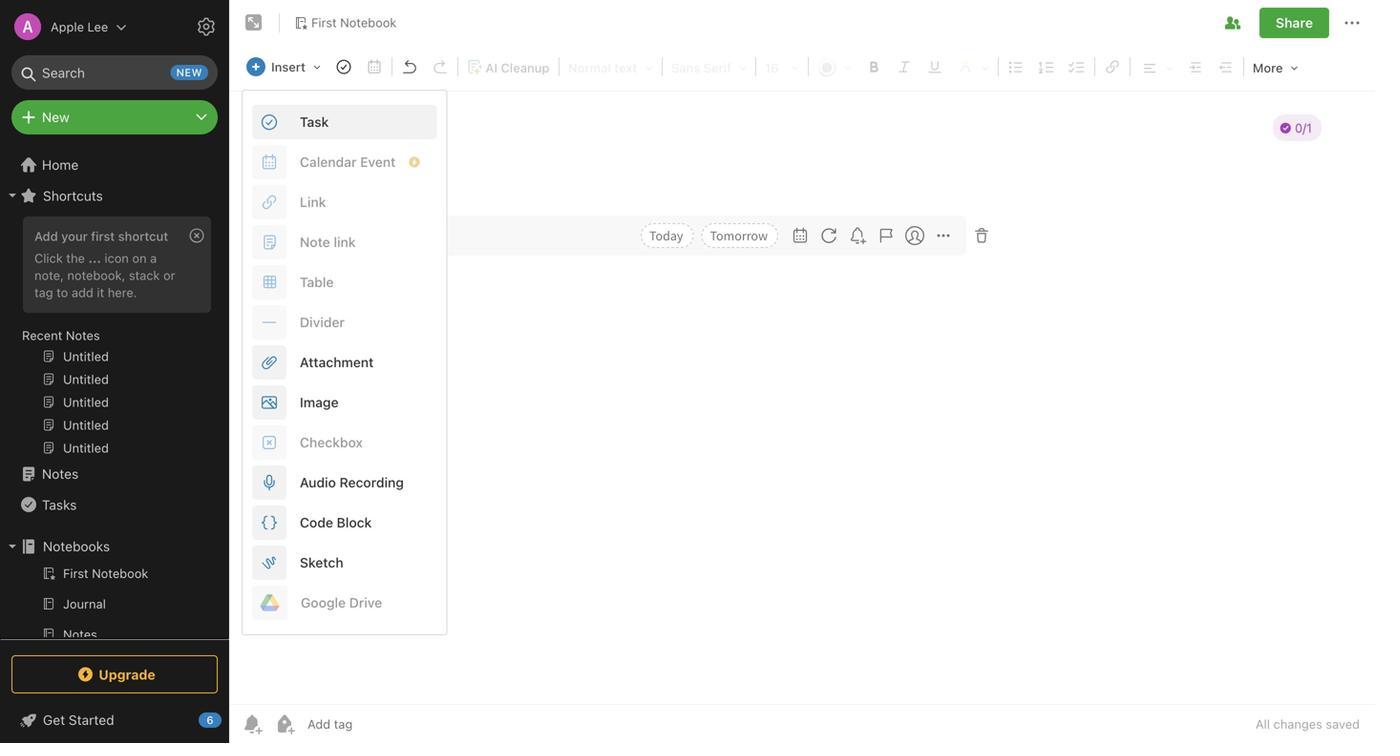Task type: vqa. For each thing, say whether or not it's contained in the screenshot.
audio recording link
yes



Task type: describe. For each thing, give the bounding box(es) containing it.
Font size field
[[758, 53, 806, 80]]

attachment
[[300, 355, 374, 370]]

tree containing home
[[0, 150, 229, 744]]

task
[[300, 114, 329, 130]]

lee
[[87, 20, 108, 34]]

more
[[1253, 61, 1283, 75]]

on
[[132, 251, 147, 265]]

google drive link
[[243, 583, 446, 624]]

note window element
[[229, 0, 1375, 744]]

group containing add your first shortcut
[[0, 211, 221, 467]]

a
[[150, 251, 157, 265]]

shortcut
[[118, 229, 168, 243]]

home link
[[0, 150, 229, 180]]

notes link
[[0, 459, 221, 490]]

drive
[[349, 595, 382, 611]]

code block
[[300, 515, 372, 531]]

started
[[69, 713, 114, 729]]

notebooks
[[43, 539, 110, 555]]

link link
[[243, 182, 446, 222]]

Add tag field
[[306, 717, 449, 733]]

audio recording link
[[243, 463, 446, 503]]

first
[[311, 15, 337, 30]]

table link
[[243, 263, 446, 303]]

note link
[[300, 234, 356, 250]]

tasks button
[[0, 490, 221, 520]]

image
[[300, 395, 339, 411]]

apple lee
[[51, 20, 108, 34]]

get
[[43, 713, 65, 729]]

code block link
[[243, 503, 446, 543]]

code
[[300, 515, 333, 531]]

2 group from the top
[[0, 562, 221, 685]]

note
[[300, 234, 330, 250]]

task link
[[243, 102, 446, 142]]

block
[[337, 515, 372, 531]]

1 vertical spatial notes
[[42, 466, 79, 482]]

heading level image
[[562, 54, 659, 79]]

notebook,
[[67, 268, 125, 283]]

audio recording
[[300, 475, 404, 491]]

stack
[[129, 268, 160, 283]]

new button
[[11, 100, 218, 135]]

insert
[[271, 60, 306, 74]]

link
[[300, 194, 326, 210]]

More field
[[1246, 53, 1305, 81]]

shortcuts button
[[0, 180, 221, 211]]

share
[[1276, 15, 1313, 31]]

Font color field
[[811, 53, 858, 80]]

add
[[34, 229, 58, 243]]

icon on a note, notebook, stack or tag to add it here.
[[34, 251, 175, 300]]

recording
[[340, 475, 404, 491]]

font color image
[[812, 54, 857, 79]]

note link link
[[243, 222, 446, 263]]

calendar event
[[300, 154, 396, 170]]

Heading level field
[[561, 53, 660, 80]]

Highlight field
[[950, 53, 996, 80]]

checkbox
[[300, 435, 363, 451]]

Insert field
[[242, 53, 327, 80]]

your
[[61, 229, 88, 243]]

icon
[[104, 251, 129, 265]]

calendar event link
[[243, 142, 446, 182]]

Font family field
[[665, 53, 753, 80]]

tasks
[[42, 497, 77, 513]]

audio
[[300, 475, 336, 491]]

highlight image
[[951, 54, 995, 79]]

add tag image
[[273, 713, 296, 736]]

new
[[176, 66, 202, 79]]

...
[[88, 251, 101, 265]]

Help and Learning task checklist field
[[0, 706, 229, 736]]

notes inside group
[[66, 328, 100, 343]]

get started
[[43, 713, 114, 729]]

google
[[301, 595, 346, 611]]

home
[[42, 157, 79, 173]]

here.
[[108, 285, 137, 300]]



Task type: locate. For each thing, give the bounding box(es) containing it.
expand note image
[[243, 11, 265, 34]]

group
[[0, 211, 221, 467], [0, 562, 221, 685]]

upgrade button
[[11, 656, 218, 694]]

to
[[56, 285, 68, 300]]

all changes saved
[[1256, 718, 1360, 732]]

0 vertical spatial group
[[0, 211, 221, 467]]

checkbox link
[[243, 423, 446, 463]]

notebooks link
[[0, 532, 221, 562]]

the
[[66, 251, 85, 265]]

Note Editor text field
[[229, 92, 1375, 705]]

apple
[[51, 20, 84, 34]]

all
[[1256, 718, 1270, 732]]

font family image
[[665, 54, 752, 79]]

saved
[[1326, 718, 1360, 732]]

attachment link
[[243, 343, 446, 383]]

first notebook
[[311, 15, 397, 30]]

google drive
[[301, 595, 382, 611]]

table
[[300, 275, 334, 290]]

sketch link
[[243, 543, 446, 583]]

share button
[[1259, 8, 1329, 38]]

changes
[[1273, 718, 1322, 732]]

settings image
[[195, 15, 218, 38]]

note,
[[34, 268, 64, 283]]

click
[[34, 251, 63, 265]]

it
[[97, 285, 104, 300]]

or
[[163, 268, 175, 283]]

event
[[360, 154, 396, 170]]

divider link
[[243, 303, 446, 343]]

notes
[[66, 328, 100, 343], [42, 466, 79, 482]]

task image
[[330, 53, 357, 80]]

click the ...
[[34, 251, 101, 265]]

notebook
[[340, 15, 397, 30]]

add
[[72, 285, 93, 300]]

tag
[[34, 285, 53, 300]]

expand notebooks image
[[5, 540, 20, 555]]

dropdown list menu
[[243, 102, 446, 624]]

1 vertical spatial group
[[0, 562, 221, 685]]

divider
[[300, 315, 345, 330]]

recent notes
[[22, 328, 100, 343]]

click to collapse image
[[222, 709, 236, 731]]

image link
[[243, 383, 446, 423]]

6
[[207, 715, 214, 727]]

first notebook button
[[287, 10, 403, 36]]

undo image
[[396, 53, 423, 80]]

notes up the tasks
[[42, 466, 79, 482]]

alignment image
[[1133, 54, 1179, 79]]

tree
[[0, 150, 229, 744]]

shortcuts
[[43, 188, 103, 204]]

sketch
[[300, 555, 343, 571]]

Search text field
[[25, 55, 204, 90]]

calendar
[[300, 154, 357, 170]]

Alignment field
[[1132, 53, 1180, 80]]

0 vertical spatial notes
[[66, 328, 100, 343]]

recent
[[22, 328, 62, 343]]

new search field
[[25, 55, 208, 90]]

1 group from the top
[[0, 211, 221, 467]]

new
[[42, 109, 69, 125]]

add a reminder image
[[241, 713, 264, 736]]

link
[[334, 234, 356, 250]]

first
[[91, 229, 115, 243]]

upgrade
[[99, 667, 155, 683]]

More actions field
[[1341, 8, 1364, 38]]

more actions image
[[1341, 11, 1364, 34]]

Account field
[[0, 8, 127, 46]]

add your first shortcut
[[34, 229, 168, 243]]

notes right 'recent'
[[66, 328, 100, 343]]

font size image
[[759, 54, 805, 79]]



